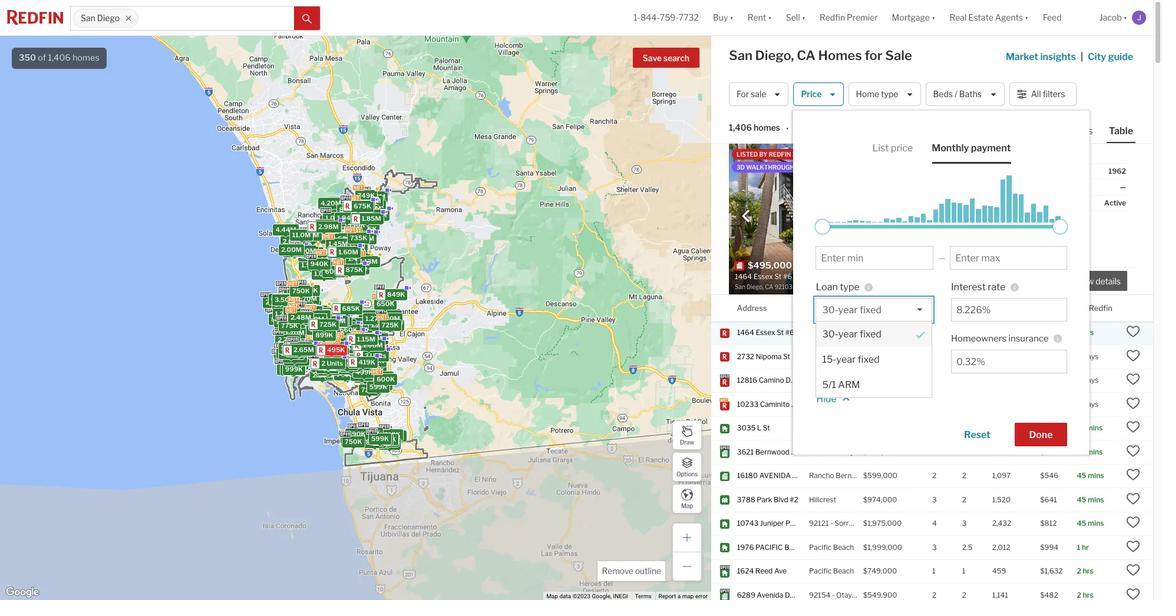 Task type: describe. For each thing, give the bounding box(es) containing it.
▾ for jacob ▾
[[1124, 13, 1128, 23]]

otay
[[836, 591, 852, 600]]

1 vertical spatial 939k
[[353, 371, 370, 379]]

0 vertical spatial 960k
[[286, 291, 304, 299]]

1 vertical spatial baths
[[962, 303, 983, 313]]

remove san diego image
[[125, 15, 132, 22]]

view details button
[[1069, 271, 1128, 291]]

favorite this home image for 2 hrs
[[1126, 588, 1140, 601]]

6 days
[[1077, 400, 1099, 409]]

1 vertical spatial san
[[729, 48, 753, 63]]

45 for $546
[[1077, 472, 1087, 481]]

0 vertical spatial 2.50m
[[325, 317, 345, 325]]

844-
[[641, 13, 660, 23]]

2 horizontal spatial 1.15m
[[357, 335, 375, 343]]

▾ for buy ▾
[[730, 13, 734, 23]]

2 vertical spatial 849k
[[327, 370, 345, 378]]

remove
[[602, 566, 634, 576]]

4.36m
[[283, 293, 304, 302]]

done
[[1029, 430, 1053, 441]]

0 horizontal spatial 899k
[[287, 246, 305, 254]]

0 vertical spatial 11.0m
[[292, 231, 310, 239]]

1 horizontal spatial 899k
[[315, 331, 333, 339]]

1 horizontal spatial 830k
[[324, 319, 342, 328]]

0 vertical spatial 500k
[[344, 235, 362, 243]]

premier
[[847, 13, 878, 23]]

1 vertical spatial 845k
[[366, 439, 383, 447]]

1-844-759-7732 link
[[634, 13, 699, 23]]

3.88m
[[365, 193, 385, 201]]

45 mins for $641
[[1077, 496, 1104, 504]]

2.15m
[[286, 351, 305, 359]]

poway
[[809, 376, 831, 385]]

3 inside listed by redfin 3 hrs ago 3d walkthrough
[[792, 151, 796, 158]]

scripps ranch
[[809, 400, 857, 409]]

1.90m up 990k
[[290, 290, 310, 299]]

camino
[[759, 376, 784, 385]]

930k
[[316, 365, 333, 373]]

0 vertical spatial 3.30m
[[302, 234, 323, 242]]

0 horizontal spatial $842
[[1001, 167, 1020, 176]]

798k
[[292, 285, 309, 294]]

baths inside button
[[959, 89, 982, 99]]

1 vertical spatial 850k
[[345, 344, 363, 352]]

favorite this home image for $749,000
[[1126, 564, 1140, 578]]

buy ▾ button
[[713, 0, 734, 35]]

favorite this home image for $599,000
[[1126, 468, 1140, 482]]

minimum price slider
[[815, 219, 831, 235]]

350k
[[309, 322, 327, 330]]

0 vertical spatial 1.13m
[[359, 257, 377, 266]]

1.58m
[[324, 363, 343, 371]]

685k
[[342, 305, 360, 313]]

map region
[[0, 8, 818, 601]]

Enter max text field
[[956, 253, 1062, 264]]

30-year fixed element
[[817, 322, 932, 347]]

949k up 312k
[[334, 359, 352, 367]]

▾ for mortgage ▾
[[932, 13, 936, 23]]

1 vertical spatial 395k
[[343, 437, 361, 445]]

1 vertical spatial 960k
[[356, 373, 374, 381]]

1 horizontal spatial 575k
[[379, 435, 396, 444]]

1 vertical spatial 869k
[[349, 357, 367, 365]]

1 vertical spatial 3 units
[[316, 366, 338, 374]]

beach for $749,000
[[833, 567, 854, 576]]

error
[[695, 594, 708, 600]]

2 vertical spatial fixed
[[858, 354, 880, 365]]

avenida
[[757, 591, 784, 600]]

$994
[[1040, 543, 1059, 552]]

sell ▾
[[786, 13, 806, 23]]

1 vertical spatial 940k
[[383, 321, 402, 329]]

1 vertical spatial 5.50m
[[280, 287, 301, 296]]

beds for beds
[[932, 303, 951, 313]]

1 vertical spatial 425k
[[352, 359, 370, 368]]

home
[[856, 89, 879, 99]]

10743
[[737, 519, 759, 528]]

$589,000
[[863, 448, 898, 457]]

299k
[[326, 346, 344, 355]]

2 30- from the top
[[822, 329, 839, 340]]

765k
[[363, 429, 380, 437]]

0 vertical spatial 869k
[[347, 261, 365, 270]]

favorite this home image for 45 mins
[[1126, 492, 1140, 506]]

  text field
[[957, 357, 1062, 368]]

1.55m
[[292, 310, 312, 318]]

1,406 inside 1,406 homes •
[[729, 123, 752, 133]]

1.90m up '389k'
[[350, 332, 370, 340]]

3d
[[737, 164, 745, 171]]

1 horizontal spatial 445k
[[341, 326, 359, 334]]

0 vertical spatial 2.60m
[[365, 335, 386, 343]]

1 horizontal spatial 1.15m
[[328, 345, 346, 353]]

4.44m
[[275, 226, 296, 234]]

92154 - otay mesa
[[809, 591, 872, 600]]

0 vertical spatial 1.79m
[[350, 258, 369, 266]]

1.67m
[[272, 314, 291, 322]]

5/1 arm
[[822, 380, 860, 391]]

hoa
[[942, 199, 957, 207]]

0 vertical spatial 850k
[[354, 202, 372, 210]]

google,
[[592, 594, 612, 600]]

1 vertical spatial 500k
[[296, 345, 315, 353]]

city
[[1088, 51, 1106, 62]]

2 days from the top
[[1083, 376, 1099, 385]]

1 vertical spatial 3.35m
[[283, 366, 303, 374]]

feed
[[1043, 13, 1062, 23]]

0 horizontal spatial 485k
[[317, 365, 335, 373]]

▾ inside 'link'
[[1025, 13, 1029, 23]]

a
[[678, 594, 681, 600]]

0 horizontal spatial 588
[[909, 260, 927, 271]]

0 horizontal spatial 830k
[[277, 321, 295, 329]]

0 vertical spatial 4.00m
[[308, 346, 329, 355]]

0 vertical spatial 550k
[[357, 363, 375, 371]]

1 favorite this home image from the top
[[1126, 420, 1140, 435]]

$1,632
[[1040, 567, 1063, 576]]

1 vertical spatial price
[[863, 303, 882, 313]]

1.60m down 2.98m
[[333, 235, 352, 243]]

3.40m
[[286, 358, 307, 366]]

maximum price slider
[[1053, 219, 1068, 235]]

redfin inside 'button'
[[1089, 303, 1113, 313]]

0 vertical spatial 400k
[[326, 260, 344, 268]]

city guide link
[[1088, 50, 1136, 64]]

3 hrs
[[1077, 329, 1094, 337]]

925k up the 669k
[[362, 337, 380, 345]]

1 vertical spatial 735k
[[367, 367, 384, 375]]

1.60m down 625k
[[338, 248, 358, 256]]

1 horizontal spatial price button
[[863, 295, 882, 322]]

jacob ▾
[[1100, 13, 1128, 23]]

2 vertical spatial 1.03m
[[300, 308, 320, 316]]

st for l
[[763, 424, 770, 433]]

900k
[[323, 323, 341, 331]]

loan type
[[816, 282, 860, 293]]

2 horizontal spatial 1.08m
[[363, 341, 382, 350]]

$749,000
[[863, 567, 897, 576]]

pacific
[[756, 543, 783, 552]]

map
[[682, 594, 694, 600]]

0 vertical spatial 940k
[[310, 260, 328, 268]]

1 horizontal spatial 620k
[[331, 338, 349, 346]]

1 vertical spatial 588
[[992, 329, 1007, 337]]

buy ▾ button
[[706, 0, 741, 35]]

0 vertical spatial 475k
[[346, 323, 363, 331]]

report
[[659, 594, 676, 600]]

1,406 homes •
[[729, 123, 789, 134]]

0 vertical spatial 700k
[[366, 201, 384, 210]]

1.29m
[[317, 343, 336, 351]]

favorite this home image for 15 mins
[[1126, 444, 1140, 458]]

470k
[[309, 307, 327, 315]]

1.99m
[[337, 342, 356, 350]]

2 vertical spatial 2.50m
[[315, 364, 335, 372]]

favorite button image
[[909, 147, 929, 167]]

1 days from the top
[[1083, 352, 1099, 361]]

15 mins
[[1077, 448, 1103, 457]]

0 vertical spatial diego
[[97, 13, 120, 23]]

1 vertical spatial 429k
[[352, 359, 370, 367]]

925k down 419k
[[357, 367, 374, 375]]

0 vertical spatial fixed
[[860, 305, 882, 316]]

3035 l st link
[[737, 424, 798, 434]]

estate
[[969, 13, 994, 23]]

45 for $812
[[1077, 519, 1087, 528]]

type for loan type
[[840, 282, 860, 293]]

0 vertical spatial 425k
[[339, 328, 356, 336]]

real estate agents ▾ link
[[950, 0, 1029, 35]]

location
[[809, 303, 841, 313]]

0 horizontal spatial 445k
[[318, 318, 336, 326]]

report a map error link
[[659, 594, 708, 600]]

925k down 625k
[[332, 259, 349, 267]]

1 vertical spatial 1.79m
[[312, 342, 332, 350]]

350 of 1,406 homes
[[19, 52, 99, 63]]

valley
[[835, 448, 854, 457]]

caminito
[[760, 400, 790, 409]]

4.20m
[[320, 199, 341, 208]]

1 vertical spatial 995k
[[335, 371, 353, 379]]

545k
[[354, 435, 372, 443]]

6289
[[737, 591, 756, 600]]

mins right 13 at the bottom right
[[1087, 424, 1103, 433]]

valle
[[798, 376, 814, 385]]

639k
[[292, 344, 310, 352]]

Enter min text field
[[821, 253, 928, 264]]

1 vertical spatial 2.50m
[[279, 349, 299, 357]]

1.60m up 1.88m
[[281, 344, 300, 353]]

- for 92121
[[830, 519, 833, 528]]

payment for down payment
[[844, 334, 882, 345]]

1 vertical spatial 1.05m
[[321, 343, 341, 351]]

92121
[[809, 519, 829, 528]]

1 vertical spatial fixed
[[860, 329, 882, 340]]

- for 92154
[[832, 591, 835, 600]]

map button
[[673, 484, 702, 514]]

3788 park blvd #2
[[737, 496, 798, 504]]

1 vertical spatial   text field
[[821, 357, 890, 368]]

surabaya
[[791, 400, 822, 409]]

1 horizontal spatial san diego
[[809, 329, 843, 337]]

1 vertical spatial 11.0m
[[280, 303, 298, 312]]

0 horizontal spatial 2.60m
[[318, 365, 339, 374]]

table
[[1109, 126, 1133, 137]]

on redfin button
[[1077, 295, 1113, 322]]

homeowners
[[951, 334, 1007, 344]]

4 for $1,975,000
[[932, 519, 937, 528]]

0 vertical spatial 499k
[[348, 343, 366, 352]]

google image
[[3, 585, 42, 601]]

0 vertical spatial 849k
[[332, 262, 350, 271]]

sale
[[885, 48, 912, 63]]

map for map data ©2023 google, inegi
[[546, 594, 558, 600]]

1.44m
[[318, 349, 338, 358]]

0 vertical spatial 3 units
[[287, 342, 309, 351]]

nipoma
[[756, 352, 782, 361]]

down
[[816, 334, 841, 345]]

$713
[[1040, 424, 1057, 433]]

0 horizontal spatial price button
[[794, 83, 844, 106]]

3621 bernwood pl #108 link
[[737, 448, 816, 458]]

2.25m
[[312, 371, 332, 379]]

view
[[1075, 277, 1094, 287]]

#6 inside the 6289 avenida de las vistas #6 link
[[831, 591, 840, 600]]

0 vertical spatial 735k
[[350, 234, 367, 242]]

1.94m
[[337, 214, 356, 222]]

0 horizontal spatial 4.00m
[[276, 355, 297, 363]]

0 vertical spatial 1.03m
[[331, 207, 350, 216]]

0 horizontal spatial 845k
[[329, 318, 346, 326]]

1.90m down 2.20m
[[277, 329, 297, 337]]

hrs for $842
[[1083, 329, 1094, 337]]

1 vertical spatial 1.09m
[[314, 270, 334, 278]]

1 vertical spatial 3.30m
[[301, 252, 321, 260]]

0 horizontal spatial san diego
[[81, 13, 120, 23]]

5.65m
[[347, 343, 368, 351]]

hrs for $1,632
[[1083, 567, 1094, 576]]

sq.ft.
[[992, 303, 1012, 313]]

list price element
[[873, 133, 913, 164]]

del
[[786, 376, 797, 385]]

1 vertical spatial 490k
[[347, 430, 365, 438]]

1 horizontal spatial 495k
[[327, 346, 345, 354]]

1464
[[737, 329, 754, 337]]

rate
[[988, 282, 1006, 293]]

0 vertical spatial 939k
[[354, 340, 372, 349]]

2.79m
[[323, 341, 343, 349]]

mins for $812
[[1088, 519, 1104, 528]]

monthly
[[932, 143, 969, 154]]

0 vertical spatial —
[[1120, 183, 1126, 192]]

949k up 1.99m
[[335, 323, 353, 332]]

favorite this home image for $2,649,000
[[1126, 349, 1140, 363]]

1624 reed ave
[[737, 567, 787, 576]]

0 vertical spatial 3.35m
[[298, 231, 319, 239]]

0 vertical spatial 480k
[[357, 340, 375, 348]]

1 vertical spatial 1.03m
[[347, 265, 367, 273]]

0 horizontal spatial 480k
[[315, 360, 333, 368]]



Task type: vqa. For each thing, say whether or not it's contained in the screenshot.
last
no



Task type: locate. For each thing, give the bounding box(es) containing it.
0 vertical spatial year
[[839, 305, 858, 316]]

1 5 days from the top
[[1077, 352, 1099, 361]]

#6 right 92154
[[831, 591, 840, 600]]

550k down the 669k
[[357, 363, 375, 371]]

beach down sorrento
[[833, 543, 854, 552]]

485k
[[317, 365, 335, 373], [347, 430, 365, 438]]

dialog inside "dialog"
[[816, 321, 932, 398]]

agents
[[995, 13, 1023, 23]]

0 horizontal spatial 1.15m
[[303, 309, 321, 317]]

0 horizontal spatial price
[[801, 89, 822, 99]]

10233 caminito surabaya
[[737, 400, 822, 409]]

3.30m down 2.95m
[[302, 234, 323, 242]]

4 favorite this home image from the top
[[1126, 588, 1140, 601]]

4 right $1,975,000
[[932, 519, 937, 528]]

photo of 1464 essex st #6, san diego, ca 92103 image
[[729, 144, 932, 295]]

1.09m down 920k
[[314, 270, 334, 278]]

6 ▾ from the left
[[1124, 13, 1128, 23]]

▾ for sell ▾
[[802, 13, 806, 23]]

dialog for 1,406
[[794, 111, 1090, 455]]

0 horizontal spatial diego
[[97, 13, 120, 23]]

map left the data
[[546, 594, 558, 600]]

hrs down hr
[[1083, 567, 1094, 576]]

1.40m
[[299, 302, 319, 310], [310, 348, 330, 357], [326, 349, 346, 357], [341, 365, 361, 373]]

1 vertical spatial 4
[[932, 519, 937, 528]]

san up point
[[809, 329, 822, 337]]

essex
[[756, 329, 775, 337]]

45 mins for $812
[[1077, 519, 1104, 528]]

heading
[[735, 260, 831, 292]]

park right juniper
[[786, 519, 801, 528]]

2 30-year fixed from the top
[[822, 329, 882, 340]]

949k up the 950k
[[326, 324, 343, 332]]

30-year fixed down 'loan type'
[[822, 305, 882, 316]]

425k down the 669k
[[352, 359, 370, 368]]

year down 'loan type'
[[839, 305, 858, 316]]

1 vertical spatial 400k
[[331, 316, 349, 324]]

1 vertical spatial 1.08m
[[300, 319, 320, 328]]

645k
[[308, 334, 326, 343]]

3 45 mins from the top
[[1077, 519, 1104, 528]]

all filters button
[[1009, 83, 1077, 106]]

dialog containing 30-year fixed
[[816, 321, 932, 398]]

312k
[[339, 368, 355, 376]]

1 pacific from the top
[[809, 543, 832, 552]]

2.60m
[[365, 335, 386, 343], [318, 365, 339, 374]]

1 30-year fixed from the top
[[822, 305, 882, 316]]

mins for $546
[[1088, 472, 1104, 481]]

2 2 hrs from the top
[[1077, 591, 1094, 600]]

0 vertical spatial 1.05m
[[331, 325, 350, 333]]

5
[[1077, 352, 1082, 361], [932, 376, 937, 385], [1077, 376, 1082, 385]]

550k right 770k
[[386, 432, 404, 440]]

favorite this home image for $1,975,000
[[1126, 516, 1140, 530]]

0 horizontal spatial type
[[840, 282, 860, 293]]

beds inside button
[[933, 89, 953, 99]]

  text field
[[957, 305, 1062, 316], [821, 357, 890, 368]]

0 vertical spatial 620k
[[310, 311, 328, 319]]

1 vertical spatial st
[[783, 352, 790, 361]]

3.00m
[[269, 302, 290, 310], [286, 308, 307, 316], [303, 336, 324, 344]]

735k down 868k
[[367, 367, 384, 375]]

rent ▾ button
[[741, 0, 779, 35]]

days up 6 days
[[1083, 376, 1099, 385]]

1 vertical spatial 475k
[[334, 344, 351, 352]]

1 horizontal spatial 3 units
[[316, 366, 338, 374]]

1 horizontal spatial map
[[681, 502, 693, 510]]

0 vertical spatial 429k
[[340, 341, 357, 349]]

rent ▾
[[748, 13, 772, 23]]

pacific for 1624 reed ave
[[809, 567, 832, 576]]

remove outline
[[602, 566, 661, 576]]

reset button
[[950, 423, 1005, 447]]

redfin premier
[[820, 13, 878, 23]]

st right nipoma
[[783, 352, 790, 361]]

1 2 hrs from the top
[[1077, 567, 1094, 576]]

1.09m
[[325, 214, 345, 222], [314, 270, 334, 278]]

5 days down '3 hrs'
[[1077, 352, 1099, 361]]

2 favorite this home image from the top
[[1126, 444, 1140, 458]]

30- up 'point loma'
[[822, 329, 839, 340]]

389k
[[350, 342, 368, 350]]

2 units
[[286, 344, 308, 352], [364, 352, 386, 360], [321, 360, 343, 368], [314, 360, 336, 368], [317, 365, 338, 373], [318, 366, 340, 374]]

1,141
[[992, 591, 1008, 600]]

0 vertical spatial   text field
[[957, 305, 1062, 316]]

775k
[[281, 322, 298, 330]]

525k
[[328, 343, 346, 352]]

0 horizontal spatial 620k
[[310, 311, 328, 319]]

555k
[[326, 260, 344, 268]]

1 vertical spatial price button
[[863, 295, 882, 322]]

▾
[[730, 13, 734, 23], [768, 13, 772, 23], [802, 13, 806, 23], [932, 13, 936, 23], [1025, 13, 1029, 23], [1124, 13, 1128, 23]]

8.57m
[[271, 315, 291, 324]]

940k right 349k
[[383, 321, 402, 329]]

favorite this home image for $1,999,000
[[1126, 540, 1140, 554]]

3 hrs from the top
[[1083, 591, 1094, 600]]

beach
[[785, 543, 809, 552]]

16180
[[737, 472, 758, 481]]

1 horizontal spatial 2.60m
[[365, 335, 386, 343]]

1 vertical spatial 5 days
[[1077, 376, 1099, 385]]

next button image
[[909, 210, 921, 222]]

1 vertical spatial —
[[938, 253, 945, 263]]

days down '3 hrs'
[[1083, 352, 1099, 361]]

pacific beach down 92121
[[809, 543, 854, 552]]

insights
[[1041, 51, 1076, 62]]

#6 right essex
[[785, 329, 794, 337]]

960k up 3.45m
[[286, 291, 304, 299]]

0 horizontal spatial payment
[[844, 334, 882, 345]]

0 horizontal spatial 500k
[[296, 345, 315, 353]]

st for essex
[[777, 329, 784, 337]]

575k right the 545k
[[379, 435, 396, 444]]

diego,
[[755, 48, 794, 63]]

▾ right sell
[[802, 13, 806, 23]]

5 days up 6 days
[[1077, 376, 1099, 385]]

1 hrs from the top
[[1083, 329, 1094, 337]]

588 down "sq.ft." button
[[992, 329, 1007, 337]]

1 vertical spatial 1.15m
[[357, 335, 375, 343]]

1 horizontal spatial 5.50m
[[322, 217, 343, 225]]

type right the 'loan'
[[840, 282, 860, 293]]

695k
[[356, 217, 374, 225]]

1 vertical spatial 550k
[[386, 432, 404, 440]]

1.13m right 685k
[[361, 312, 380, 320]]

st for nipoma
[[783, 352, 790, 361]]

0 vertical spatial 995k
[[352, 339, 370, 347]]

1976 pacific beach dr
[[737, 543, 818, 552]]

fixed up 30-year fixed element
[[860, 305, 882, 316]]

45 mins for $546
[[1077, 472, 1104, 481]]

620k up 299k
[[331, 338, 349, 346]]

price down ca
[[801, 89, 822, 99]]

2.85m
[[277, 311, 298, 320]]

0 vertical spatial park
[[757, 496, 772, 504]]

juniper
[[760, 519, 784, 528]]

pacific beach for $749,000
[[809, 567, 854, 576]]

price up the $495,000
[[863, 303, 882, 313]]

price button up the $495,000
[[863, 295, 882, 322]]

year down "down payment"
[[837, 354, 856, 365]]

2 4 from the top
[[932, 519, 937, 528]]

0 vertical spatial 675k
[[354, 202, 371, 210]]

6289 avenida de las vistas #6 link
[[737, 591, 840, 601]]

0 horizontal spatial 490k
[[319, 364, 337, 372]]

1.09m up 2.98m
[[325, 214, 345, 222]]

504k
[[299, 325, 317, 333]]

list box
[[816, 298, 932, 398], [894, 350, 932, 374]]

homes right of
[[72, 52, 99, 63]]

759-
[[660, 13, 679, 23]]

0 horizontal spatial 960k
[[286, 291, 304, 299]]

save search button
[[633, 48, 700, 68]]

0 horizontal spatial 5.50m
[[280, 287, 301, 296]]

1 horizontal spatial 4.00m
[[308, 346, 329, 355]]

3 favorite this home image from the top
[[1126, 492, 1140, 506]]

type for home type
[[881, 89, 898, 99]]

park left blvd
[[757, 496, 772, 504]]

for sale
[[737, 89, 766, 99]]

4 ▾ from the left
[[932, 13, 936, 23]]

hillcrest
[[809, 496, 836, 504]]

1 vertical spatial 700k
[[337, 360, 355, 369]]

3 ▾ from the left
[[802, 13, 806, 23]]

2 hrs from the top
[[1083, 567, 1094, 576]]

1 pacific beach from the top
[[809, 543, 854, 552]]

1 vertical spatial payment
[[844, 334, 882, 345]]

beach
[[833, 543, 854, 552], [833, 567, 854, 576]]

0 vertical spatial 2 hrs
[[1077, 567, 1094, 576]]

869k down 330k
[[349, 357, 367, 365]]

1.03m
[[331, 207, 350, 216], [347, 265, 367, 273], [300, 308, 320, 316]]

2 vertical spatial 45
[[1077, 519, 1087, 528]]

45
[[1077, 472, 1087, 481], [1077, 496, 1087, 504], [1077, 519, 1087, 528]]

500k up 3.70m
[[296, 345, 315, 353]]

0 horizontal spatial   text field
[[821, 357, 890, 368]]

45 right $641 on the bottom of the page
[[1077, 496, 1087, 504]]

3 days from the top
[[1083, 400, 1099, 409]]

996k
[[347, 221, 365, 229]]

735k down '996k'
[[350, 234, 367, 242]]

2732
[[737, 352, 754, 361]]

3 45 from the top
[[1077, 519, 1087, 528]]

45 up the "1 hr"
[[1077, 519, 1087, 528]]

5 ▾ from the left
[[1025, 13, 1029, 23]]

submit search image
[[302, 14, 312, 23]]

homes
[[72, 52, 99, 63], [754, 123, 780, 133]]

1 vertical spatial 480k
[[315, 360, 333, 368]]

0 vertical spatial 45
[[1077, 472, 1087, 481]]

payment right monthly at the right top
[[971, 143, 1011, 154]]

1 horizontal spatial   text field
[[957, 305, 1062, 316]]

1 45 from the top
[[1077, 472, 1087, 481]]

2 hrs down hr
[[1077, 567, 1094, 576]]

940k
[[310, 260, 328, 268], [383, 321, 402, 329]]

1 vertical spatial type
[[840, 282, 860, 293]]

dialog for interest rate
[[816, 321, 932, 398]]

1.60m up 810k
[[334, 337, 354, 345]]

7732
[[679, 13, 699, 23]]

3 hours
[[994, 183, 1020, 192]]

365k
[[338, 361, 355, 369]]

0 horizontal spatial 1.79m
[[312, 342, 332, 350]]

500k down '996k'
[[344, 235, 362, 243]]

3621 bernwood pl #108
[[737, 448, 816, 457]]

1 ▾ from the left
[[730, 13, 734, 23]]

1,097
[[992, 472, 1011, 481]]

2 pacific from the top
[[809, 567, 832, 576]]

user photo image
[[1132, 11, 1146, 25]]

0 horizontal spatial 3 units
[[287, 342, 309, 351]]

- right 92121
[[830, 519, 833, 528]]

1 vertical spatial 499k
[[355, 369, 373, 377]]

0 vertical spatial 490k
[[319, 364, 337, 372]]

  text field down rate
[[957, 305, 1062, 316]]

1 horizontal spatial redfin
[[1089, 303, 1113, 313]]

pacific beach up 92154 - otay mesa
[[809, 567, 854, 576]]

2 hrs for $482
[[1077, 591, 1094, 600]]

map for map
[[681, 502, 693, 510]]

660k
[[339, 326, 357, 334]]

bernardo
[[836, 472, 867, 481]]

1 vertical spatial homes
[[754, 123, 780, 133]]

899k up 1.98m
[[287, 246, 305, 254]]

45 for $641
[[1077, 496, 1087, 504]]

475k
[[346, 323, 363, 331], [334, 344, 351, 352]]

▾ right buy
[[730, 13, 734, 23]]

▾ right rent
[[768, 13, 772, 23]]

869k right 555k
[[347, 261, 365, 270]]

2 beach from the top
[[833, 567, 854, 576]]

1 30- from the top
[[822, 305, 839, 316]]

2 hrs for $1,632
[[1077, 567, 1094, 576]]

0 horizontal spatial 575k
[[313, 336, 330, 344]]

1 4 from the top
[[932, 352, 937, 361]]

st
[[777, 329, 784, 337], [783, 352, 790, 361], [763, 424, 770, 433]]

960k down '479k'
[[356, 373, 374, 381]]

1.15m
[[303, 309, 321, 317], [357, 335, 375, 343], [328, 345, 346, 353]]

pacific beach for $1,999,000
[[809, 543, 854, 552]]

favorite this home image
[[941, 274, 955, 288], [1126, 325, 1140, 339], [1126, 349, 1140, 363], [1126, 373, 1140, 387], [1126, 397, 1140, 411], [1126, 468, 1140, 482], [1126, 516, 1140, 530], [1126, 540, 1140, 554], [1126, 564, 1140, 578]]

1.53m
[[300, 322, 319, 330]]

589k
[[286, 240, 304, 248]]

beds left baths button
[[932, 303, 951, 313]]

620k up '350k'
[[310, 311, 328, 319]]

save search
[[643, 53, 690, 63]]

1 vertical spatial map
[[546, 594, 558, 600]]

dialog
[[794, 111, 1090, 455], [816, 321, 932, 398]]

beach for $1,999,000
[[833, 543, 854, 552]]

0 vertical spatial 4
[[932, 352, 937, 361]]

redfin left premier
[[820, 13, 845, 23]]

1 vertical spatial 485k
[[347, 430, 365, 438]]

home type button
[[848, 83, 921, 106]]

▾ left user photo
[[1124, 13, 1128, 23]]

homes inside 1,406 homes •
[[754, 123, 780, 133]]

1.79m
[[350, 258, 369, 266], [312, 342, 332, 350]]

0 vertical spatial type
[[881, 89, 898, 99]]

0 horizontal spatial —
[[938, 253, 945, 263]]

list box containing 30-year fixed
[[816, 298, 932, 398]]

1 vertical spatial 650k
[[334, 366, 352, 374]]

pacific for 1976 pacific beach dr
[[809, 543, 832, 552]]

0 vertical spatial homes
[[72, 52, 99, 63]]

mins right '15'
[[1087, 448, 1103, 457]]

x-out this home image
[[964, 274, 978, 288]]

5 days
[[1077, 352, 1099, 361], [1077, 376, 1099, 385]]

2 45 mins from the top
[[1077, 496, 1104, 504]]

beds
[[933, 89, 953, 99], [932, 303, 951, 313]]

30- down the 'loan'
[[822, 305, 839, 316]]

1 vertical spatial 899k
[[315, 331, 333, 339]]

0 horizontal spatial 675k
[[314, 360, 332, 368]]

redfin inside button
[[820, 13, 845, 23]]

baths right / on the right
[[959, 89, 982, 99]]

2 pacific beach from the top
[[809, 567, 854, 576]]

dr
[[811, 543, 818, 552]]

0 vertical spatial price
[[801, 89, 822, 99]]

$842 down $/sq.ft. button
[[1040, 329, 1058, 337]]

save
[[643, 53, 662, 63]]

▾ right agents
[[1025, 13, 1029, 23]]

data
[[560, 594, 571, 600]]

845k down 765k at the bottom left
[[366, 439, 383, 447]]

monthly payment element
[[932, 133, 1011, 164]]

▾ right the mortgage
[[932, 13, 936, 23]]

92154
[[809, 591, 831, 600]]

16180 avenida venusto #38
[[737, 472, 841, 481]]

favorite this home image for $495,000
[[1126, 325, 1140, 339]]

homes left •
[[754, 123, 780, 133]]

30-year fixed up 15-year fixed
[[822, 329, 882, 340]]

2 45 from the top
[[1077, 496, 1087, 504]]

type right the home
[[881, 89, 898, 99]]

1 horizontal spatial san
[[729, 48, 753, 63]]

0 vertical spatial 45 mins
[[1077, 472, 1104, 481]]

mins right $641 on the bottom of the page
[[1088, 496, 1104, 504]]

0 vertical spatial -
[[830, 519, 833, 528]]

0 horizontal spatial redfin
[[820, 13, 845, 23]]

for
[[865, 48, 883, 63]]

575k up 740k
[[313, 336, 330, 344]]

payment
[[971, 143, 1011, 154], [844, 334, 882, 345]]

469k
[[309, 336, 327, 345]]

$599,000
[[863, 472, 898, 481]]

map down options on the right bottom of the page
[[681, 502, 693, 510]]

diego up loma
[[823, 329, 843, 337]]

map inside map button
[[681, 502, 693, 510]]

1.38m
[[356, 338, 375, 346]]

previous button image
[[740, 210, 752, 222]]

mins for $641
[[1088, 496, 1104, 504]]

395k left 770k
[[343, 437, 361, 445]]

1 vertical spatial pacific beach
[[809, 567, 854, 576]]

588
[[909, 260, 927, 271], [992, 329, 1007, 337]]

market
[[1006, 51, 1039, 62]]

pacific right beach
[[809, 543, 832, 552]]

#6 inside 1464 essex st #6 link
[[785, 329, 794, 337]]

1 45 mins from the top
[[1077, 472, 1104, 481]]

diego left the remove san diego image
[[97, 13, 120, 23]]

2 hrs right $482
[[1077, 591, 1094, 600]]

395k up '350k'
[[312, 310, 330, 318]]

payment up 15-year fixed
[[844, 334, 882, 345]]

1 vertical spatial year
[[839, 329, 858, 340]]

type inside button
[[881, 89, 898, 99]]

1.70m
[[298, 295, 317, 303], [285, 329, 304, 337], [329, 348, 349, 356], [293, 355, 312, 363]]

845k down 685k
[[329, 318, 346, 326]]

favorite button checkbox
[[909, 147, 929, 167]]

None search field
[[139, 6, 294, 30]]

favorite this home image
[[1126, 420, 1140, 435], [1126, 444, 1140, 458], [1126, 492, 1140, 506], [1126, 588, 1140, 601]]

$812
[[1040, 519, 1057, 528]]

4 for $2,649,000
[[932, 352, 937, 361]]

hide
[[817, 394, 837, 405]]

1.13m down the 1.31m
[[359, 257, 377, 266]]

2 vertical spatial year
[[837, 354, 856, 365]]

0 horizontal spatial homes
[[72, 52, 99, 63]]

10233 caminito surabaya link
[[737, 400, 822, 410]]

mins for $922
[[1087, 448, 1103, 457]]

1 horizontal spatial 1.79m
[[350, 258, 369, 266]]

1,406 right of
[[48, 52, 71, 63]]

1 horizontal spatial 1.08m
[[335, 255, 355, 263]]

290k
[[347, 357, 365, 365]]

0 vertical spatial san diego
[[81, 13, 120, 23]]

0 vertical spatial st
[[777, 329, 784, 337]]

0 vertical spatial 5 days
[[1077, 352, 1099, 361]]

hrs for $482
[[1083, 591, 1094, 600]]

925k down 695k
[[359, 225, 377, 234]]

6.95m
[[275, 299, 296, 308]]

pacific up 92154
[[809, 567, 832, 576]]

0 vertical spatial hrs
[[1083, 329, 1094, 337]]

payment for monthly payment
[[971, 143, 1011, 154]]

beds for beds / baths
[[933, 89, 953, 99]]

san
[[81, 13, 95, 23], [729, 48, 753, 63], [809, 329, 822, 337]]

45 mins right $641 on the bottom of the page
[[1077, 496, 1104, 504]]

0 vertical spatial baths
[[959, 89, 982, 99]]

listed
[[737, 151, 758, 158]]

1 vertical spatial 45 mins
[[1077, 496, 1104, 504]]

30-year fixed
[[822, 305, 882, 316], [822, 329, 882, 340]]

1.85m
[[361, 215, 381, 223]]

1 beach from the top
[[833, 543, 854, 552]]

895k
[[318, 348, 336, 357]]

real estate agents ▾ button
[[943, 0, 1036, 35]]

400k up 660k
[[331, 316, 349, 324]]

0 horizontal spatial 1.08m
[[300, 319, 320, 328]]

1 horizontal spatial $842
[[1040, 329, 1058, 337]]

▾ for rent ▾
[[768, 13, 772, 23]]

697k
[[295, 288, 312, 296]]

baths down interest
[[962, 303, 983, 313]]

mins down 15 mins
[[1088, 472, 1104, 481]]

beds left / on the right
[[933, 89, 953, 99]]

dialog containing list price
[[794, 111, 1090, 455]]

1 horizontal spatial 845k
[[366, 439, 383, 447]]

mins up hr
[[1088, 519, 1104, 528]]

0 vertical spatial 395k
[[312, 310, 330, 318]]

1 horizontal spatial 960k
[[356, 373, 374, 381]]

1.75m
[[278, 309, 297, 317]]

2 5 days from the top
[[1077, 376, 1099, 385]]

843k
[[317, 365, 334, 373]]

2 ▾ from the left
[[768, 13, 772, 23]]



